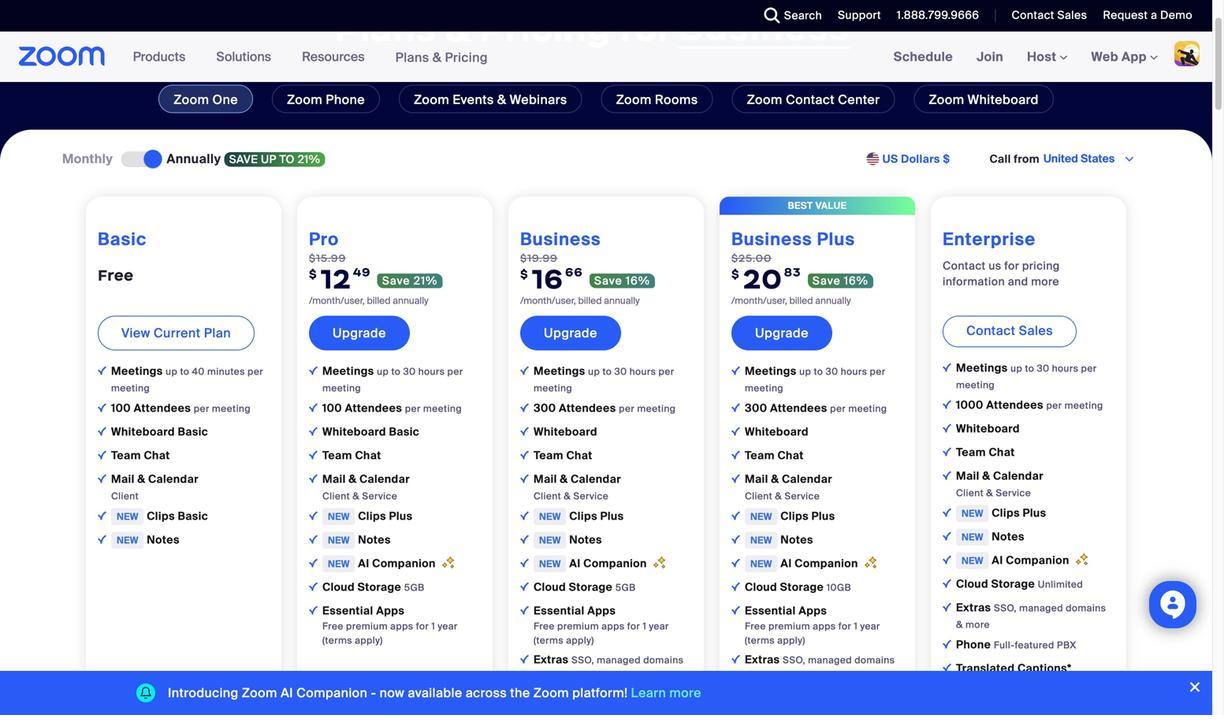Task type: locate. For each thing, give the bounding box(es) containing it.
mail & calendar client & service for business
[[534, 472, 621, 502]]

3 upgrade link from the left
[[732, 316, 833, 350]]

whiteboard inside the tabs of zoom services tab list
[[968, 91, 1039, 108]]

3 billed from the left
[[790, 295, 814, 307]]

$ for business
[[521, 266, 529, 281]]

profile picture image
[[1175, 41, 1201, 66]]

30 for enterprise
[[1038, 362, 1050, 375]]

meetings for enterprise
[[957, 361, 1011, 375]]

pricing inside 'product information' navigation
[[445, 49, 488, 66]]

year for 12
[[438, 620, 458, 632]]

upgrade link for 12
[[309, 316, 410, 350]]

0 horizontal spatial whiteboard basic
[[111, 425, 208, 439]]

plans
[[334, 6, 437, 51], [396, 49, 430, 66]]

billed down 66
[[579, 295, 602, 307]]

sso, down cloud storage 10gb
[[783, 654, 806, 666]]

service for pro
[[362, 490, 398, 502]]

5gb for 16
[[616, 582, 636, 594]]

$ inside business $19.99 $ 16 66 save 16% /month/user, billed annually
[[521, 266, 529, 281]]

5gb
[[404, 582, 425, 594], [616, 582, 636, 594]]

contact sales
[[1012, 8, 1088, 22], [967, 322, 1054, 339]]

2 /month/user, from the left
[[521, 295, 576, 307]]

1 100 from the left
[[111, 401, 131, 416]]

2 apps from the left
[[602, 620, 625, 632]]

1 horizontal spatial premium
[[558, 620, 599, 632]]

upgrade down 12
[[333, 325, 386, 341]]

meetings for pro
[[323, 364, 377, 378]]

service for enterprise
[[996, 487, 1032, 499]]

per
[[1082, 362, 1098, 375], [248, 365, 263, 378], [448, 365, 463, 378], [659, 365, 675, 378], [870, 365, 886, 378], [1047, 399, 1063, 412], [194, 403, 210, 415], [405, 403, 421, 415], [619, 403, 635, 415], [831, 403, 846, 415]]

1 5gb from the left
[[404, 582, 425, 594]]

apps up now
[[391, 620, 414, 632]]

0 horizontal spatial 5gb
[[404, 582, 425, 594]]

new clips plus
[[962, 506, 1047, 520], [328, 509, 413, 524], [540, 509, 624, 524], [751, 509, 836, 524]]

3 (terms from the left
[[745, 634, 775, 647]]

1 horizontal spatial 5gb
[[616, 582, 636, 594]]

annually right 12
[[393, 295, 429, 307]]

extras for cloud storage 5gb
[[534, 653, 572, 667]]

1 horizontal spatial sso, managed domains & more
[[745, 654, 896, 683]]

sso, down cloud storage unlimited
[[995, 602, 1017, 614]]

team
[[957, 445, 987, 460], [111, 448, 141, 463], [323, 448, 352, 463], [534, 448, 564, 463], [745, 448, 775, 463]]

annually inside business $19.99 $ 16 66 save 16% /month/user, billed annually
[[604, 295, 640, 307]]

contact up host
[[1012, 8, 1055, 22]]

2 (terms from the left
[[534, 634, 564, 647]]

annually right 20 at top right
[[816, 295, 852, 307]]

21% inside pro $15.99 $ 12 49 save 21% /month/user, billed annually
[[414, 274, 438, 288]]

whiteboard
[[968, 91, 1039, 108], [957, 421, 1021, 436], [111, 425, 175, 439], [323, 425, 386, 439], [534, 425, 598, 439], [745, 425, 809, 439]]

attendees for pro
[[345, 401, 402, 416]]

3 /month/user, from the left
[[732, 295, 788, 307]]

contact sales down "and"
[[967, 322, 1054, 339]]

1 horizontal spatial cloud storage 5gb
[[534, 580, 636, 595]]

show options image
[[1124, 153, 1137, 166]]

best
[[788, 199, 814, 212]]

for right us
[[1005, 259, 1020, 273]]

1 premium from the left
[[346, 620, 388, 632]]

apps for 12
[[376, 604, 405, 618]]

0 horizontal spatial 21%
[[298, 152, 320, 167]]

premium down cloud storage 10gb
[[769, 620, 811, 632]]

16% right 83
[[845, 274, 869, 288]]

attendees for enterprise
[[987, 398, 1044, 412]]

1 billed from the left
[[367, 295, 391, 307]]

$ inside pro $15.99 $ 12 49 save 21% /month/user, billed annually
[[309, 266, 318, 281]]

attendees
[[987, 398, 1044, 412], [134, 401, 191, 416], [345, 401, 402, 416], [559, 401, 616, 416], [771, 401, 828, 416]]

2 billed from the left
[[579, 295, 602, 307]]

contact up information
[[943, 259, 986, 273]]

support link
[[827, 0, 886, 32], [839, 8, 882, 22]]

up inside the up to 40 minutes per meeting
[[166, 365, 178, 378]]

to for pro
[[392, 365, 401, 378]]

product information navigation
[[121, 32, 500, 83]]

events
[[453, 91, 494, 108]]

0 horizontal spatial sso, managed domains & more
[[534, 654, 684, 683]]

2 apply) from the left
[[566, 634, 595, 647]]

0 horizontal spatial (terms
[[323, 634, 353, 647]]

1 horizontal spatial billed
[[579, 295, 602, 307]]

2 horizontal spatial annually
[[816, 295, 852, 307]]

21% down zoom phone
[[298, 152, 320, 167]]

2 5gb from the left
[[616, 582, 636, 594]]

1 business from the left
[[521, 228, 601, 251]]

1 apply) from the left
[[355, 634, 383, 647]]

100 for pro
[[323, 401, 342, 416]]

2 premium from the left
[[558, 620, 599, 632]]

calendar for pro
[[360, 472, 410, 487]]

zoom
[[174, 91, 209, 108], [287, 91, 323, 108], [414, 91, 450, 108], [616, 91, 652, 108], [747, 91, 783, 108], [929, 91, 965, 108], [242, 685, 278, 702], [534, 685, 569, 702]]

cloud for business
[[534, 580, 566, 595]]

up to 40 minutes per meeting
[[111, 365, 263, 394]]

2 annually from the left
[[604, 295, 640, 307]]

chat for enterprise
[[989, 445, 1016, 460]]

0 horizontal spatial essential
[[323, 604, 374, 618]]

1 year from the left
[[438, 620, 458, 632]]

apply) up -
[[355, 634, 383, 647]]

business inside business $19.99 $ 16 66 save 16% /month/user, billed annually
[[521, 228, 601, 251]]

year
[[438, 620, 458, 632], [649, 620, 669, 632], [861, 620, 881, 632]]

save right 66
[[595, 274, 623, 288]]

/month/user, inside pro $15.99 $ 12 49 save 21% /month/user, billed annually
[[309, 295, 365, 307]]

up inside annually save up to 21%
[[261, 152, 277, 167]]

meetings for basic
[[111, 364, 166, 378]]

0 horizontal spatial include image
[[309, 366, 318, 375]]

21% right 49
[[414, 274, 438, 288]]

contact sales up host "dropdown button"
[[1012, 8, 1088, 22]]

2 horizontal spatial apply)
[[778, 634, 806, 647]]

/month/user, inside business plus $25.00 $ 20 83 save 16% /month/user, billed annually
[[732, 295, 788, 307]]

$ for pro
[[309, 266, 318, 281]]

plus for pro
[[389, 509, 413, 524]]

cloud storage 5gb for 12
[[323, 580, 425, 595]]

pricing for plans & pricing
[[445, 49, 488, 66]]

managed
[[1020, 602, 1064, 614], [597, 654, 641, 666], [809, 654, 853, 666]]

0 horizontal spatial upgrade link
[[309, 316, 410, 350]]

3 premium from the left
[[769, 620, 811, 632]]

0 horizontal spatial phone
[[326, 91, 365, 108]]

1 horizontal spatial 300 attendees per meeting
[[745, 401, 888, 416]]

0 horizontal spatial apps
[[391, 620, 414, 632]]

to for basic
[[180, 365, 190, 378]]

30 for pro
[[403, 365, 416, 378]]

mail
[[957, 469, 980, 483], [111, 472, 135, 487], [323, 472, 346, 487], [534, 472, 557, 487], [745, 472, 769, 487]]

1 apps from the left
[[391, 620, 414, 632]]

essential apps free premium apps for 1 year (terms apply) up now
[[323, 604, 458, 647]]

1 horizontal spatial sales
[[1058, 8, 1088, 22]]

10gb
[[827, 582, 852, 594]]

1 horizontal spatial apply)
[[566, 634, 595, 647]]

1.888.799.9666 button
[[886, 0, 984, 32], [897, 8, 980, 22]]

hours
[[1053, 362, 1079, 375], [419, 365, 445, 378], [630, 365, 657, 378], [841, 365, 868, 378]]

upgrade for 12
[[333, 325, 386, 341]]

300 for cloud storage 10gb
[[745, 401, 768, 416]]

view current plan link
[[98, 316, 255, 350]]

calendar for business
[[571, 472, 621, 487]]

(terms for 12
[[323, 634, 353, 647]]

team chat
[[957, 445, 1016, 460], [111, 448, 170, 463], [323, 448, 382, 463], [534, 448, 593, 463], [745, 448, 804, 463]]

request a demo link
[[1092, 0, 1213, 32], [1104, 8, 1193, 22]]

0 horizontal spatial managed
[[597, 654, 641, 666]]

meeting
[[957, 379, 995, 391], [111, 382, 150, 394], [323, 382, 361, 394], [534, 382, 573, 394], [745, 382, 784, 394], [1065, 399, 1104, 412], [212, 403, 251, 415], [424, 403, 462, 415], [638, 403, 676, 415], [849, 403, 888, 415]]

16% right 66
[[626, 274, 651, 288]]

1 horizontal spatial whiteboard basic
[[323, 425, 420, 439]]

billed for 16
[[579, 295, 602, 307]]

1 horizontal spatial domains
[[855, 654, 896, 666]]

0 horizontal spatial year
[[438, 620, 458, 632]]

banner containing products
[[0, 32, 1213, 83]]

mail for business
[[534, 472, 557, 487]]

/month/user, down 49
[[309, 295, 365, 307]]

2 100 attendees per meeting from the left
[[323, 401, 462, 416]]

2 horizontal spatial apps
[[813, 620, 836, 632]]

upgrade down 16
[[544, 325, 598, 341]]

pricing up "webinars"
[[479, 6, 611, 51]]

pricing
[[479, 6, 611, 51], [445, 49, 488, 66]]

sales up host "dropdown button"
[[1058, 8, 1088, 22]]

business up $19.99
[[521, 228, 601, 251]]

1 horizontal spatial essential
[[534, 604, 585, 618]]

to inside the up to 40 minutes per meeting
[[180, 365, 190, 378]]

1 1 from the left
[[432, 620, 435, 632]]

2 horizontal spatial essential apps free premium apps for 1 year (terms apply)
[[745, 604, 881, 647]]

unlimited
[[1039, 578, 1084, 591]]

team chat for basic
[[111, 448, 170, 463]]

0 horizontal spatial 300 attendees per meeting
[[534, 401, 676, 416]]

pro $15.99 $ 12 49 save 21% /month/user, billed annually
[[309, 228, 438, 307]]

/month/user, for 12
[[309, 295, 365, 307]]

0 horizontal spatial premium
[[346, 620, 388, 632]]

include image
[[943, 363, 952, 372], [309, 366, 318, 375], [521, 606, 529, 615]]

0 horizontal spatial /month/user,
[[309, 295, 365, 307]]

100 attendees per meeting
[[111, 401, 251, 416], [323, 401, 462, 416]]

1 horizontal spatial extras
[[745, 653, 783, 667]]

contact sales link
[[1001, 0, 1092, 32], [1012, 8, 1088, 22], [943, 316, 1078, 347]]

300 attendees per meeting for cloud storage 5gb
[[534, 401, 676, 416]]

pricing for plans & pricing for
[[479, 6, 611, 51]]

search
[[785, 8, 823, 23]]

3 annually from the left
[[816, 295, 852, 307]]

essential apps free premium apps for 1 year (terms apply) up 'platform!'
[[534, 604, 669, 647]]

business up "$25.00"
[[732, 228, 813, 251]]

12
[[321, 262, 352, 296]]

2 year from the left
[[649, 620, 669, 632]]

$
[[944, 152, 951, 166], [309, 266, 318, 281], [521, 266, 529, 281], [732, 266, 740, 281]]

new notes for pro
[[328, 533, 391, 547]]

3 apply) from the left
[[778, 634, 806, 647]]

banner
[[0, 32, 1213, 83]]

notes
[[993, 530, 1025, 544], [147, 533, 180, 547], [358, 533, 391, 547], [570, 533, 602, 547], [781, 533, 814, 547]]

21% inside annually save up to 21%
[[298, 152, 320, 167]]

0 vertical spatial phone
[[326, 91, 365, 108]]

2 essential from the left
[[534, 604, 585, 618]]

pricing up events
[[445, 49, 488, 66]]

3 year from the left
[[861, 620, 881, 632]]

3 upgrade from the left
[[756, 325, 809, 341]]

new notes
[[962, 530, 1025, 544], [117, 533, 180, 547], [328, 533, 391, 547], [540, 533, 602, 547], [751, 533, 814, 547]]

1 horizontal spatial include image
[[521, 606, 529, 615]]

apply) down cloud storage 10gb
[[778, 634, 806, 647]]

web app button
[[1092, 49, 1159, 65]]

current
[[154, 325, 201, 341]]

2 1 from the left
[[643, 620, 647, 632]]

300 attendees per meeting for cloud storage 10gb
[[745, 401, 888, 416]]

1 horizontal spatial 100 attendees per meeting
[[323, 401, 462, 416]]

to
[[280, 152, 295, 167], [1026, 362, 1035, 375], [180, 365, 190, 378], [392, 365, 401, 378], [603, 365, 612, 378], [814, 365, 824, 378]]

clips for basic
[[147, 509, 175, 524]]

1 horizontal spatial apps
[[588, 604, 616, 618]]

essential
[[323, 604, 374, 618], [534, 604, 585, 618], [745, 604, 796, 618]]

2 horizontal spatial /month/user,
[[732, 295, 788, 307]]

meeting inside the up to 40 minutes per meeting
[[111, 382, 150, 394]]

1 300 from the left
[[534, 401, 556, 416]]

calendar
[[994, 469, 1044, 483], [148, 472, 199, 487], [360, 472, 410, 487], [571, 472, 621, 487], [782, 472, 833, 487]]

managed down unlimited
[[1020, 602, 1064, 614]]

for up introducing zoom ai companion - now available across the zoom platform! learn more
[[416, 620, 429, 632]]

ok image
[[943, 400, 952, 409], [521, 403, 529, 412], [943, 424, 952, 433], [98, 427, 106, 436], [521, 427, 529, 436], [732, 427, 741, 436], [98, 451, 106, 459], [309, 451, 318, 459], [943, 471, 952, 480], [98, 474, 106, 483], [309, 474, 318, 483], [943, 508, 952, 517], [98, 511, 106, 520], [309, 511, 318, 520], [521, 511, 529, 520], [943, 532, 952, 541], [309, 535, 318, 544], [521, 535, 529, 544], [732, 535, 741, 544], [732, 559, 741, 567], [943, 579, 952, 588], [309, 582, 318, 591], [521, 582, 529, 591], [732, 582, 741, 591], [521, 655, 529, 664], [732, 655, 741, 664]]

calendar inside mail & calendar client
[[148, 472, 199, 487]]

essential apps free premium apps for 1 year (terms apply) for 12
[[323, 604, 458, 647]]

1 (terms from the left
[[323, 634, 353, 647]]

cloud storage 5gb for 16
[[534, 580, 636, 595]]

0 horizontal spatial upgrade
[[333, 325, 386, 341]]

mail & calendar client
[[111, 472, 199, 502]]

0 horizontal spatial domains
[[644, 654, 684, 666]]

30
[[1038, 362, 1050, 375], [403, 365, 416, 378], [615, 365, 627, 378], [826, 365, 839, 378]]

phone inside the tabs of zoom services tab list
[[326, 91, 365, 108]]

1 horizontal spatial annually
[[604, 295, 640, 307]]

phone down resources dropdown button
[[326, 91, 365, 108]]

call
[[990, 152, 1012, 166]]

1 100 attendees per meeting from the left
[[111, 401, 251, 416]]

2 300 attendees per meeting from the left
[[745, 401, 888, 416]]

translated
[[957, 661, 1016, 676]]

free
[[98, 266, 134, 285], [323, 620, 344, 632], [534, 620, 555, 632], [745, 620, 767, 632]]

1 horizontal spatial phone
[[957, 638, 992, 652]]

1 apps from the left
[[376, 604, 405, 618]]

web app
[[1092, 49, 1148, 65]]

3 essential apps free premium apps for 1 year (terms apply) from the left
[[745, 604, 881, 647]]

0 horizontal spatial business
[[521, 228, 601, 251]]

1000
[[957, 398, 984, 412]]

/month/user,
[[309, 295, 365, 307], [521, 295, 576, 307], [732, 295, 788, 307]]

plans & pricing
[[396, 49, 488, 66]]

us dollars $
[[883, 152, 951, 166]]

business inside business plus $25.00 $ 20 83 save 16% /month/user, billed annually
[[732, 228, 813, 251]]

up to 30 hours per meeting
[[957, 362, 1098, 391], [323, 365, 463, 394], [534, 365, 675, 394], [745, 365, 886, 394]]

team chat for enterprise
[[957, 445, 1016, 460]]

apply) up 'platform!'
[[566, 634, 595, 647]]

clips for pro
[[358, 509, 386, 524]]

3 essential from the left
[[745, 604, 796, 618]]

1 horizontal spatial (terms
[[534, 634, 564, 647]]

3 apps from the left
[[813, 620, 836, 632]]

1 16% from the left
[[626, 274, 651, 288]]

1 horizontal spatial year
[[649, 620, 669, 632]]

2 horizontal spatial include image
[[943, 363, 952, 372]]

1 vertical spatial 21%
[[414, 274, 438, 288]]

0 horizontal spatial essential apps free premium apps for 1 year (terms apply)
[[323, 604, 458, 647]]

1 for 12
[[432, 620, 435, 632]]

new ai companion for pro
[[328, 556, 439, 571]]

annually
[[393, 295, 429, 307], [604, 295, 640, 307], [816, 295, 852, 307]]

phone up translated
[[957, 638, 992, 652]]

21%
[[298, 152, 320, 167], [414, 274, 438, 288]]

premium up -
[[346, 620, 388, 632]]

2 16% from the left
[[845, 274, 869, 288]]

notes for basic
[[147, 533, 180, 547]]

per inside 1000 attendees per meeting
[[1047, 399, 1063, 412]]

for up zoom rooms
[[620, 6, 674, 51]]

apply) for 12
[[355, 634, 383, 647]]

2 essential apps free premium apps for 1 year (terms apply) from the left
[[534, 604, 669, 647]]

3 apps from the left
[[799, 604, 828, 618]]

premium up 'platform!'
[[558, 620, 599, 632]]

sales down "and"
[[1020, 322, 1054, 339]]

$25.00
[[732, 252, 773, 265]]

billed down 83
[[790, 295, 814, 307]]

2 horizontal spatial (terms
[[745, 634, 775, 647]]

zoom logo image
[[19, 47, 105, 66]]

tabs of zoom services tab list
[[24, 85, 1189, 113]]

2 100 from the left
[[323, 401, 342, 416]]

information
[[943, 274, 1006, 289]]

1 horizontal spatial sso,
[[783, 654, 806, 666]]

save right annually
[[229, 152, 258, 167]]

0 horizontal spatial annually
[[393, 295, 429, 307]]

save right 83
[[813, 274, 841, 288]]

2 horizontal spatial essential
[[745, 604, 796, 618]]

billed inside business plus $25.00 $ 20 83 save 16% /month/user, billed annually
[[790, 295, 814, 307]]

contact left center
[[786, 91, 835, 108]]

billed inside pro $15.99 $ 12 49 save 21% /month/user, billed annually
[[367, 295, 391, 307]]

300 attendees per meeting
[[534, 401, 676, 416], [745, 401, 888, 416]]

ok image
[[98, 403, 106, 412], [309, 403, 318, 412], [732, 403, 741, 412], [309, 427, 318, 436], [943, 448, 952, 456], [521, 451, 529, 459], [732, 451, 741, 459], [521, 474, 529, 483], [732, 474, 741, 483], [732, 511, 741, 520], [98, 535, 106, 544], [943, 556, 952, 564], [309, 559, 318, 567], [521, 559, 529, 567], [943, 603, 952, 612], [943, 640, 952, 649], [943, 664, 952, 672]]

2 upgrade link from the left
[[521, 316, 621, 350]]

-
[[371, 685, 377, 702]]

0 horizontal spatial 300
[[534, 401, 556, 416]]

essential apps free premium apps for 1 year (terms apply) down cloud storage 10gb
[[745, 604, 881, 647]]

new notes for business
[[540, 533, 602, 547]]

1 horizontal spatial 16%
[[845, 274, 869, 288]]

1 essential from the left
[[323, 604, 374, 618]]

100 for basic
[[111, 401, 131, 416]]

1 horizontal spatial 1
[[643, 620, 647, 632]]

premium
[[346, 620, 388, 632], [558, 620, 599, 632], [769, 620, 811, 632]]

notes for pro
[[358, 533, 391, 547]]

zoom for zoom contact center
[[747, 91, 783, 108]]

save right 49
[[382, 274, 411, 288]]

0 horizontal spatial 100
[[111, 401, 131, 416]]

1 cloud storage 5gb from the left
[[323, 580, 425, 595]]

billed inside business $19.99 $ 16 66 save 16% /month/user, billed annually
[[579, 295, 602, 307]]

save
[[229, 152, 258, 167], [382, 274, 411, 288], [595, 274, 623, 288], [813, 274, 841, 288]]

mail for pro
[[323, 472, 346, 487]]

1 vertical spatial phone
[[957, 638, 992, 652]]

upgrade link down 16
[[521, 316, 621, 350]]

pricing
[[1023, 259, 1061, 273]]

2 horizontal spatial upgrade link
[[732, 316, 833, 350]]

domains for cloud storage 10gb
[[855, 654, 896, 666]]

attendees for basic
[[134, 401, 191, 416]]

2 horizontal spatial sso,
[[995, 602, 1017, 614]]

1 horizontal spatial upgrade link
[[521, 316, 621, 350]]

2 horizontal spatial year
[[861, 620, 881, 632]]

1 horizontal spatial upgrade
[[544, 325, 598, 341]]

1 upgrade link from the left
[[309, 316, 410, 350]]

sales
[[1058, 8, 1088, 22], [1020, 322, 1054, 339]]

plans inside 'product information' navigation
[[396, 49, 430, 66]]

upgrade link down 20 at top right
[[732, 316, 833, 350]]

1 horizontal spatial essential apps free premium apps for 1 year (terms apply)
[[534, 604, 669, 647]]

mail & calendar client & service
[[957, 469, 1044, 499], [323, 472, 410, 502], [534, 472, 621, 502], [745, 472, 833, 502]]

$ down "$25.00"
[[732, 266, 740, 281]]

/month/user, down 66
[[521, 295, 576, 307]]

annually
[[167, 151, 221, 167]]

resources button
[[302, 32, 372, 82]]

$ down $15.99
[[309, 266, 318, 281]]

1 horizontal spatial 300
[[745, 401, 768, 416]]

sso, up 'platform!'
[[572, 654, 595, 666]]

mail inside mail & calendar client
[[111, 472, 135, 487]]

essential apps free premium apps for 1 year (terms apply)
[[323, 604, 458, 647], [534, 604, 669, 647], [745, 604, 881, 647]]

0 horizontal spatial extras
[[534, 653, 572, 667]]

extras for cloud storage 10gb
[[745, 653, 783, 667]]

apps up 'platform!'
[[602, 620, 625, 632]]

2 upgrade from the left
[[544, 325, 598, 341]]

1 horizontal spatial business
[[732, 228, 813, 251]]

minutes
[[207, 365, 245, 378]]

2 horizontal spatial billed
[[790, 295, 814, 307]]

client for basic
[[111, 490, 139, 502]]

storage for pro
[[358, 580, 402, 595]]

client inside mail & calendar client
[[111, 490, 139, 502]]

0 horizontal spatial 1
[[432, 620, 435, 632]]

ai for business
[[570, 556, 581, 571]]

join link
[[966, 32, 1016, 82]]

include image
[[98, 366, 106, 375], [521, 366, 529, 375], [732, 366, 741, 375], [309, 606, 318, 615], [732, 606, 741, 615]]

resources
[[302, 49, 365, 65]]

2 business from the left
[[732, 228, 813, 251]]

1 horizontal spatial 100
[[323, 401, 342, 416]]

/month/user, inside business $19.99 $ 16 66 save 16% /month/user, billed annually
[[521, 295, 576, 307]]

0 horizontal spatial apps
[[376, 604, 405, 618]]

managed down 10gb
[[809, 654, 853, 666]]

1 essential apps free premium apps for 1 year (terms apply) from the left
[[323, 604, 458, 647]]

sso, managed domains & more for cloud storage 10gb
[[745, 654, 896, 683]]

upgrade link down 12
[[309, 316, 410, 350]]

annually right 16
[[604, 295, 640, 307]]

client for business
[[534, 490, 562, 502]]

join
[[977, 49, 1004, 65]]

1 whiteboard basic from the left
[[111, 425, 208, 439]]

plus
[[818, 228, 856, 251], [1023, 506, 1047, 520], [389, 509, 413, 524], [601, 509, 624, 524], [812, 509, 836, 524]]

16% inside business $19.99 $ 16 66 save 16% /month/user, billed annually
[[626, 274, 651, 288]]

0 horizontal spatial 16%
[[626, 274, 651, 288]]

2 horizontal spatial premium
[[769, 620, 811, 632]]

0 horizontal spatial billed
[[367, 295, 391, 307]]

new inside 'new clips basic'
[[117, 511, 139, 523]]

1 upgrade from the left
[[333, 325, 386, 341]]

contact down information
[[967, 322, 1016, 339]]

1 horizontal spatial /month/user,
[[521, 295, 576, 307]]

$ down $19.99
[[521, 266, 529, 281]]

$ right dollars
[[944, 152, 951, 166]]

meetings
[[957, 361, 1011, 375], [111, 364, 166, 378], [323, 364, 377, 378], [534, 364, 589, 378], [745, 364, 800, 378]]

1 horizontal spatial 21%
[[414, 274, 438, 288]]

0 horizontal spatial cloud storage 5gb
[[323, 580, 425, 595]]

zoom contact center
[[747, 91, 881, 108]]

billed down 49
[[367, 295, 391, 307]]

1 horizontal spatial apps
[[602, 620, 625, 632]]

upgrade link
[[309, 316, 410, 350], [521, 316, 621, 350], [732, 316, 833, 350]]

& inside 'product information' navigation
[[433, 49, 442, 66]]

for inside the enterprise contact us for pricing information and more
[[1005, 259, 1020, 273]]

2 apps from the left
[[588, 604, 616, 618]]

$ inside the us dollars $ dropdown button
[[944, 152, 951, 166]]

notes for business
[[570, 533, 602, 547]]

0 horizontal spatial 100 attendees per meeting
[[111, 401, 251, 416]]

2 whiteboard basic from the left
[[323, 425, 420, 439]]

to for business
[[603, 365, 612, 378]]

1 vertical spatial sales
[[1020, 322, 1054, 339]]

2 horizontal spatial sso, managed domains & more
[[957, 602, 1107, 631]]

managed up 'platform!'
[[597, 654, 641, 666]]

cloud storage 5gb
[[323, 580, 425, 595], [534, 580, 636, 595]]

2 horizontal spatial apps
[[799, 604, 828, 618]]

0 horizontal spatial sso,
[[572, 654, 595, 666]]

to for enterprise
[[1026, 362, 1035, 375]]

1 /month/user, from the left
[[309, 295, 365, 307]]

sso, managed domains & more
[[957, 602, 1107, 631], [534, 654, 684, 683], [745, 654, 896, 683]]

2 horizontal spatial extras
[[957, 601, 995, 615]]

2 300 from the left
[[745, 401, 768, 416]]

1 300 attendees per meeting from the left
[[534, 401, 676, 416]]

2 horizontal spatial upgrade
[[756, 325, 809, 341]]

0 vertical spatial 21%
[[298, 152, 320, 167]]

annually inside pro $15.99 $ 12 49 save 21% /month/user, billed annually
[[393, 295, 429, 307]]

1 annually from the left
[[393, 295, 429, 307]]

upgrade down 20 at top right
[[756, 325, 809, 341]]

products
[[133, 49, 186, 65]]

0 horizontal spatial apply)
[[355, 634, 383, 647]]

apps down 10gb
[[813, 620, 836, 632]]

2 horizontal spatial 1
[[854, 620, 858, 632]]

platform!
[[573, 685, 628, 702]]

/month/user, down "$25.00"
[[732, 295, 788, 307]]

1 horizontal spatial managed
[[809, 654, 853, 666]]

2 cloud storage 5gb from the left
[[534, 580, 636, 595]]

notes for enterprise
[[993, 530, 1025, 544]]



Task type: vqa. For each thing, say whether or not it's contained in the screenshot.


Task type: describe. For each thing, give the bounding box(es) containing it.
$ inside business plus $25.00 $ 20 83 save 16% /month/user, billed annually
[[732, 266, 740, 281]]

domains for cloud storage 5gb
[[644, 654, 684, 666]]

call from
[[990, 152, 1040, 166]]

sso, for cloud storage 10gb
[[783, 654, 806, 666]]

upgrade for 16
[[544, 325, 598, 341]]

sso, managed domains & more for cloud storage 5gb
[[534, 654, 684, 683]]

save inside pro $15.99 $ 12 49 save 21% /month/user, billed annually
[[382, 274, 411, 288]]

0 vertical spatial sales
[[1058, 8, 1088, 22]]

whiteboard basic for pro
[[323, 425, 420, 439]]

request a demo
[[1104, 8, 1193, 22]]

support
[[839, 8, 882, 22]]

per inside the up to 40 minutes per meeting
[[248, 365, 263, 378]]

20
[[744, 262, 783, 296]]

0 horizontal spatial sales
[[1020, 322, 1054, 339]]

team for enterprise
[[957, 445, 987, 460]]

enterprise
[[943, 228, 1037, 251]]

zoom events & webinars
[[414, 91, 568, 108]]

to inside annually save up to 21%
[[280, 152, 295, 167]]

cloud storage 10gb
[[745, 580, 852, 595]]

49
[[353, 264, 371, 279]]

a
[[1152, 8, 1158, 22]]

business plus $25.00 $ 20 83 save 16% /month/user, billed annually
[[732, 228, 869, 307]]

search button
[[753, 0, 827, 32]]

new clips plus for pro
[[328, 509, 413, 524]]

meetings navigation
[[882, 32, 1213, 83]]

zoom whiteboard
[[929, 91, 1039, 108]]

app
[[1122, 49, 1148, 65]]

for down 10gb
[[839, 620, 852, 632]]

mail for basic
[[111, 472, 135, 487]]

annually save up to 21%
[[167, 151, 320, 167]]

client for pro
[[323, 490, 350, 502]]

full-
[[995, 639, 1016, 651]]

enterprise contact us for pricing information and more
[[943, 228, 1061, 289]]

for up learn
[[628, 620, 641, 632]]

introducing zoom ai companion - now available across the zoom platform! learn more
[[168, 685, 702, 702]]

zoom for zoom rooms
[[616, 91, 652, 108]]

zoom for zoom one
[[174, 91, 209, 108]]

products button
[[133, 32, 193, 82]]

dollars
[[902, 152, 941, 166]]

cloud for enterprise
[[957, 577, 989, 591]]

chat for pro
[[355, 448, 382, 463]]

annually for 16
[[604, 295, 640, 307]]

30 for business
[[615, 365, 627, 378]]

40
[[192, 365, 205, 378]]

pro
[[309, 228, 339, 251]]

one
[[213, 91, 238, 108]]

companion for business
[[584, 556, 647, 571]]

translated captions*
[[957, 661, 1072, 676]]

demo
[[1161, 8, 1193, 22]]

us
[[883, 152, 899, 166]]

featured
[[1016, 639, 1055, 651]]

66
[[566, 264, 583, 279]]

2 horizontal spatial domains
[[1067, 602, 1107, 614]]

storage for enterprise
[[992, 577, 1036, 591]]

zoom one
[[174, 91, 238, 108]]

rooms
[[655, 91, 699, 108]]

up for enterprise
[[1011, 362, 1023, 375]]

2 horizontal spatial managed
[[1020, 602, 1064, 614]]

and
[[1009, 274, 1029, 289]]

schedule link
[[882, 32, 966, 82]]

zoom phone
[[287, 91, 365, 108]]

plans for plans & pricing
[[396, 49, 430, 66]]

best value
[[788, 199, 847, 212]]

mail for enterprise
[[957, 469, 980, 483]]

apps for 12
[[391, 620, 414, 632]]

ai for enterprise
[[993, 553, 1004, 568]]

save inside business $19.99 $ 16 66 save 16% /month/user, billed annually
[[595, 274, 623, 288]]

clips for business
[[570, 509, 598, 524]]

hours for business
[[630, 365, 657, 378]]

contact inside the enterprise contact us for pricing information and more
[[943, 259, 986, 273]]

plus inside business plus $25.00 $ 20 83 save 16% /month/user, billed annually
[[818, 228, 856, 251]]

webinars
[[510, 91, 568, 108]]

view
[[121, 325, 150, 341]]

solutions button
[[216, 32, 279, 82]]

center
[[839, 91, 881, 108]]

clips for enterprise
[[993, 506, 1021, 520]]

managed for cloud storage 5gb
[[597, 654, 641, 666]]

up to 30 hours per meeting for pro
[[323, 365, 463, 394]]

include image for pro
[[309, 366, 318, 375]]

16
[[532, 262, 564, 296]]

up to 30 hours per meeting for enterprise
[[957, 362, 1098, 391]]

calendar for basic
[[148, 472, 199, 487]]

companion for enterprise
[[1007, 553, 1070, 568]]

whiteboard basic for basic
[[111, 425, 208, 439]]

us dollars $ button
[[883, 151, 951, 167]]

monthly
[[62, 151, 113, 167]]

16% inside business plus $25.00 $ 20 83 save 16% /month/user, billed annually
[[845, 274, 869, 288]]

zoom rooms
[[616, 91, 699, 108]]

view current plan
[[121, 325, 231, 341]]

up to 30 hours per meeting for business
[[534, 365, 675, 394]]

100 attendees per meeting for pro
[[323, 401, 462, 416]]

us
[[989, 259, 1002, 273]]

83
[[785, 264, 802, 279]]

1000 attendees per meeting
[[957, 398, 1104, 412]]

available
[[408, 685, 463, 702]]

web
[[1092, 49, 1119, 65]]

team chat for business
[[534, 448, 593, 463]]

more inside the enterprise contact us for pricing information and more
[[1032, 274, 1060, 289]]

zoom for zoom whiteboard
[[929, 91, 965, 108]]

the
[[511, 685, 531, 702]]

new clips plus for business
[[540, 509, 624, 524]]

chat for business
[[567, 448, 593, 463]]

zoom for zoom phone
[[287, 91, 323, 108]]

apps for 16
[[588, 604, 616, 618]]

request
[[1104, 8, 1149, 22]]

new clips basic
[[117, 509, 208, 524]]

business $19.99 $ 16 66 save 16% /month/user, billed annually
[[521, 228, 651, 307]]

from
[[1015, 152, 1040, 166]]

plan
[[204, 325, 231, 341]]

schedule
[[894, 49, 954, 65]]

attendees for business
[[559, 401, 616, 416]]

hours for pro
[[419, 365, 445, 378]]

phone full-featured pbx
[[957, 638, 1077, 652]]

mail & calendar client & service for enterprise
[[957, 469, 1044, 499]]

essential for 16
[[534, 604, 585, 618]]

cloud storage unlimited
[[957, 577, 1084, 591]]

storage for business
[[569, 580, 613, 595]]

learn
[[631, 685, 667, 702]]

save inside annually save up to 21%
[[229, 152, 258, 167]]

essential for 12
[[323, 604, 374, 618]]

now
[[380, 685, 405, 702]]

& inside mail & calendar client
[[137, 472, 145, 487]]

client for enterprise
[[957, 487, 984, 499]]

host
[[1028, 49, 1061, 65]]

companion for pro
[[372, 556, 436, 571]]

$ for us
[[944, 152, 951, 166]]

plans for plans & pricing for
[[334, 6, 437, 51]]

$19.99
[[521, 252, 558, 265]]

apps for 16
[[602, 620, 625, 632]]

$15.99
[[309, 252, 346, 265]]

apply) for 16
[[566, 634, 595, 647]]

team for pro
[[323, 448, 352, 463]]

contact inside the tabs of zoom services tab list
[[786, 91, 835, 108]]

new ai companion for enterprise
[[962, 553, 1073, 568]]

premium for 12
[[346, 620, 388, 632]]

host button
[[1028, 49, 1068, 65]]

learn more link
[[631, 685, 702, 702]]

up for basic
[[166, 365, 178, 378]]

& inside the tabs of zoom services tab list
[[498, 91, 507, 108]]

introducing
[[168, 685, 239, 702]]

pbx
[[1058, 639, 1077, 651]]

business for 20
[[732, 228, 813, 251]]

hours for enterprise
[[1053, 362, 1079, 375]]

solutions
[[216, 49, 271, 65]]

meeting inside 1000 attendees per meeting
[[1065, 399, 1104, 412]]

annually inside business plus $25.00 $ 20 83 save 16% /month/user, billed annually
[[816, 295, 852, 307]]

1.888.799.9666
[[897, 8, 980, 22]]

up for pro
[[377, 365, 389, 378]]

Country/Region text field
[[1043, 151, 1123, 167]]

business for 16
[[521, 228, 601, 251]]

new clips plus for enterprise
[[962, 506, 1047, 520]]

1 vertical spatial contact sales
[[967, 322, 1054, 339]]

include image for enterprise
[[943, 363, 952, 372]]

0 vertical spatial contact sales
[[1012, 8, 1088, 22]]

save inside business plus $25.00 $ 20 83 save 16% /month/user, billed annually
[[813, 274, 841, 288]]

chat for basic
[[144, 448, 170, 463]]

year for 16
[[649, 620, 669, 632]]

(terms for 16
[[534, 634, 564, 647]]

new ai companion for business
[[540, 556, 650, 571]]

3 1 from the left
[[854, 620, 858, 632]]

value
[[816, 199, 847, 212]]

new notes for enterprise
[[962, 530, 1025, 544]]

mail & calendar client & service for pro
[[323, 472, 410, 502]]

captions*
[[1018, 661, 1072, 676]]

plans & pricing for
[[334, 6, 674, 51]]



